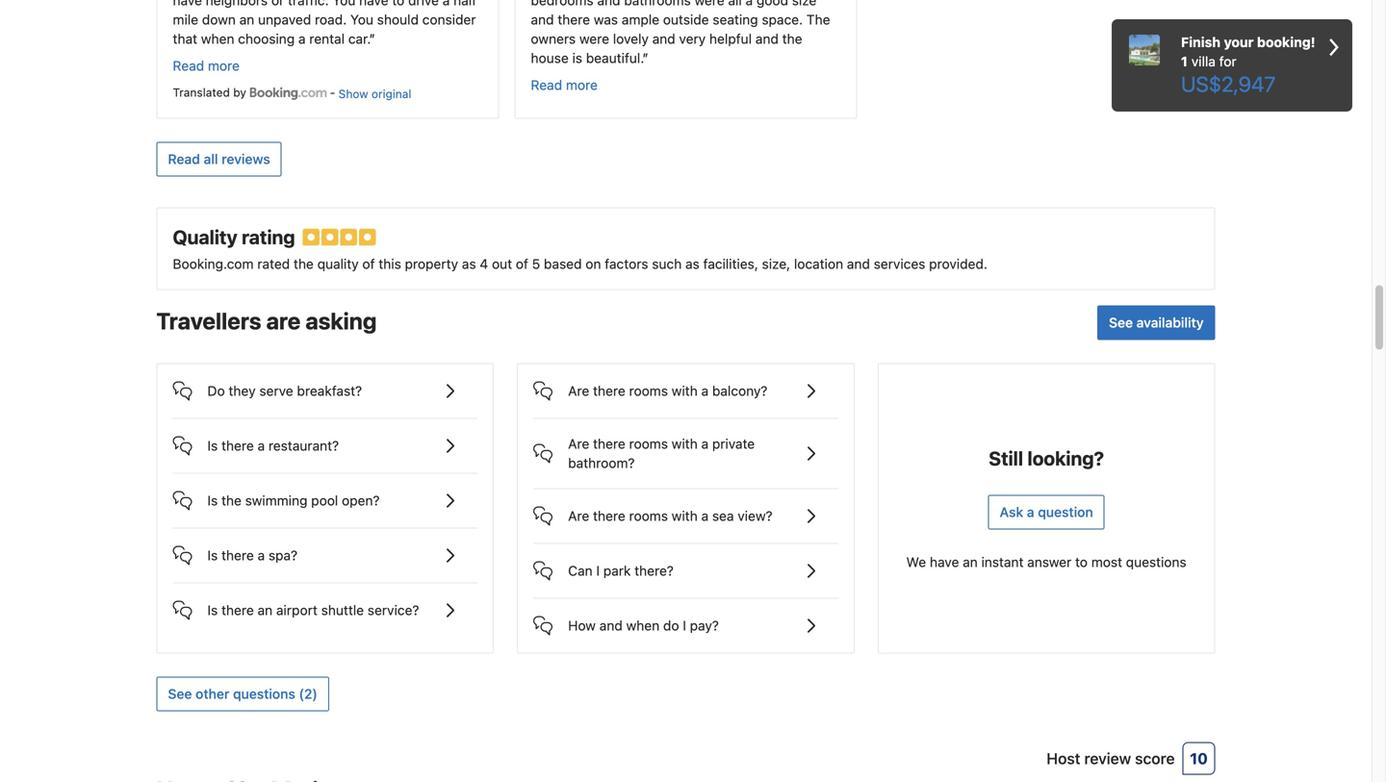 Task type: describe. For each thing, give the bounding box(es) containing it.
can i park there?
[[568, 563, 674, 579]]

see other questions (2)
[[168, 686, 318, 702]]

is for is there a spa?
[[207, 548, 218, 564]]

serve
[[259, 383, 293, 399]]

" for rightmost read more button
[[643, 50, 649, 66]]

1 as from the left
[[462, 256, 476, 272]]

asking
[[306, 307, 377, 334]]

quality rating
[[173, 226, 295, 248]]

this
[[379, 256, 401, 272]]

see for see other questions (2)
[[168, 686, 192, 702]]

answer
[[1028, 554, 1072, 570]]

the inside button
[[221, 493, 242, 509]]

private
[[712, 436, 755, 452]]

show
[[339, 87, 368, 100]]

for
[[1220, 53, 1237, 69]]

there for are there rooms with a private bathroom?
[[593, 436, 626, 452]]

a left balcony? at right
[[701, 383, 709, 399]]

read more for read more button to the left
[[173, 58, 240, 74]]

pool
[[311, 493, 338, 509]]

quality
[[173, 226, 237, 248]]

" for read more button to the left
[[369, 31, 375, 47]]

is there a restaurant?
[[207, 438, 339, 454]]

there?
[[635, 563, 674, 579]]

rooms for sea
[[629, 508, 668, 524]]

bathroom?
[[568, 455, 635, 471]]

spa?
[[269, 548, 298, 564]]

finish
[[1181, 34, 1221, 50]]

balcony?
[[712, 383, 768, 399]]

a inside button
[[258, 438, 265, 454]]

see for see availability
[[1109, 315, 1133, 331]]

read more for rightmost read more button
[[531, 77, 598, 93]]

shuttle
[[321, 603, 364, 618]]

is for is the swimming pool open?
[[207, 493, 218, 509]]

based
[[544, 256, 582, 272]]

is for is there a restaurant?
[[207, 438, 218, 454]]

we
[[907, 554, 926, 570]]

translated
[[173, 86, 230, 99]]

villa
[[1192, 53, 1216, 69]]

looking?
[[1028, 447, 1104, 470]]

-
[[330, 86, 335, 99]]

provided.
[[929, 256, 988, 272]]

see other questions (2) button
[[156, 677, 329, 712]]

10 element
[[1183, 743, 1216, 775]]

is the swimming pool open? button
[[173, 474, 478, 513]]

travellers
[[156, 307, 261, 334]]

they
[[229, 383, 256, 399]]

ask a question button
[[988, 495, 1105, 530]]

ask a question
[[1000, 504, 1093, 520]]

there for are there rooms with a sea view?
[[593, 508, 626, 524]]

questions inside button
[[233, 686, 295, 702]]

are there rooms with a balcony? button
[[534, 364, 838, 403]]

are there rooms with a balcony?
[[568, 383, 768, 399]]

when
[[626, 618, 660, 634]]

how and when do i pay? button
[[534, 599, 838, 638]]

booking.com
[[173, 256, 254, 272]]

are for are there rooms with a balcony?
[[568, 383, 589, 399]]

is for is there an airport shuttle service?
[[207, 603, 218, 618]]

how
[[568, 618, 596, 634]]

1 horizontal spatial read more button
[[531, 75, 598, 95]]

booking!
[[1257, 34, 1316, 50]]

0 vertical spatial read
[[173, 58, 204, 74]]

is there a restaurant? button
[[173, 419, 478, 458]]

see availability
[[1109, 315, 1204, 331]]

park
[[603, 563, 631, 579]]

show original button
[[339, 85, 412, 102]]

restaurant?
[[269, 438, 339, 454]]

0 horizontal spatial read more button
[[173, 56, 240, 75]]

score
[[1135, 750, 1175, 768]]

more for rightmost read more button
[[566, 77, 598, 93]]

facilities,
[[703, 256, 759, 272]]

do they serve breakfast? button
[[173, 364, 478, 403]]

breakfast?
[[297, 383, 362, 399]]

airport
[[276, 603, 318, 618]]

host review score element
[[992, 747, 1175, 771]]

instant
[[982, 554, 1024, 570]]

by
[[233, 86, 246, 99]]

there for is there an airport shuttle service?
[[221, 603, 254, 618]]

is there a spa?
[[207, 548, 298, 564]]

factors
[[605, 256, 648, 272]]

pay?
[[690, 618, 719, 634]]

read inside button
[[168, 151, 200, 167]]

are there rooms with a sea view? button
[[534, 489, 838, 528]]

are there rooms with a sea view?
[[568, 508, 773, 524]]

do
[[207, 383, 225, 399]]

size,
[[762, 256, 791, 272]]

us$2,947
[[1181, 71, 1276, 96]]

translated by
[[173, 86, 250, 99]]

is there a spa? button
[[173, 529, 478, 567]]

4
[[480, 256, 488, 272]]

1 vertical spatial read
[[531, 77, 562, 93]]

view?
[[738, 508, 773, 524]]

a right the ask
[[1027, 504, 1035, 520]]

see availability button
[[1098, 306, 1216, 340]]

service?
[[368, 603, 419, 618]]



Task type: vqa. For each thing, say whether or not it's contained in the screenshot.
i inside 'button'
yes



Task type: locate. For each thing, give the bounding box(es) containing it.
2 vertical spatial read
[[168, 151, 200, 167]]

0 horizontal spatial more
[[208, 58, 240, 74]]

2 as from the left
[[686, 256, 700, 272]]

the right rated
[[294, 256, 314, 272]]

there inside are there rooms with a private bathroom?
[[593, 436, 626, 452]]

1 horizontal spatial read more
[[531, 77, 598, 93]]

we have an instant answer to most questions
[[907, 554, 1187, 570]]

0 horizontal spatial an
[[258, 603, 273, 618]]

0 horizontal spatial as
[[462, 256, 476, 272]]

1
[[1181, 53, 1188, 69]]

a inside are there rooms with a private bathroom?
[[701, 436, 709, 452]]

travellers are asking
[[156, 307, 377, 334]]

10
[[1190, 750, 1208, 768]]

as right "such"
[[686, 256, 700, 272]]

host review score
[[1047, 750, 1175, 768]]

read all reviews
[[168, 151, 270, 167]]

(2)
[[299, 686, 318, 702]]

is inside button
[[207, 438, 218, 454]]

and inside button
[[600, 618, 623, 634]]

0 horizontal spatial read more
[[173, 58, 240, 74]]

2 are from the top
[[568, 436, 589, 452]]

- show original
[[327, 86, 412, 100]]

2 vertical spatial are
[[568, 508, 589, 524]]

rooms for private
[[629, 436, 668, 452]]

there for is there a restaurant?
[[221, 438, 254, 454]]

1 vertical spatial questions
[[233, 686, 295, 702]]

your
[[1224, 34, 1254, 50]]

1 of from the left
[[362, 256, 375, 272]]

an for airport
[[258, 603, 273, 618]]

review
[[1085, 750, 1131, 768]]

see left availability on the right top of the page
[[1109, 315, 1133, 331]]

i
[[596, 563, 600, 579], [683, 618, 686, 634]]

sea
[[712, 508, 734, 524]]

with inside are there rooms with a private bathroom?
[[672, 436, 698, 452]]

1 vertical spatial with
[[672, 436, 698, 452]]

1 horizontal spatial i
[[683, 618, 686, 634]]

are
[[266, 307, 301, 334]]

the
[[294, 256, 314, 272], [221, 493, 242, 509]]

1 vertical spatial an
[[258, 603, 273, 618]]

are there rooms with a private bathroom? button
[[534, 419, 838, 473]]

is down do at the left of page
[[207, 438, 218, 454]]

of left the 5 at the left
[[516, 256, 528, 272]]

rooms inside are there rooms with a private bathroom?
[[629, 436, 668, 452]]

1 vertical spatial are
[[568, 436, 589, 452]]

is the swimming pool open?
[[207, 493, 380, 509]]

0 vertical spatial i
[[596, 563, 600, 579]]

booking.com rated the quality of this property as 4 out of 5 based on factors such as facilities, size, location and services provided.
[[173, 256, 988, 272]]

see inside button
[[168, 686, 192, 702]]

0 vertical spatial read more
[[173, 58, 240, 74]]

2 vertical spatial rooms
[[629, 508, 668, 524]]

is left spa? at the bottom left of page
[[207, 548, 218, 564]]

and right location
[[847, 256, 870, 272]]

of left 'this'
[[362, 256, 375, 272]]

0 horizontal spatial see
[[168, 686, 192, 702]]

1 are from the top
[[568, 383, 589, 399]]

other
[[196, 686, 229, 702]]

rooms up the bathroom? at left
[[629, 436, 668, 452]]

0 horizontal spatial i
[[596, 563, 600, 579]]

with for balcony?
[[672, 383, 698, 399]]

is down the is there a spa?
[[207, 603, 218, 618]]

1 rooms from the top
[[629, 383, 668, 399]]

1 horizontal spatial more
[[566, 77, 598, 93]]

rooms up there?
[[629, 508, 668, 524]]

more
[[208, 58, 240, 74], [566, 77, 598, 93]]

reviews
[[222, 151, 270, 167]]

can i park there? button
[[534, 544, 838, 583]]

an right have
[[963, 554, 978, 570]]

5
[[532, 256, 540, 272]]

is
[[207, 438, 218, 454], [207, 493, 218, 509], [207, 548, 218, 564], [207, 603, 218, 618]]

a left sea
[[701, 508, 709, 524]]

0 vertical spatial are
[[568, 383, 589, 399]]

0 horizontal spatial the
[[221, 493, 242, 509]]

most
[[1092, 554, 1123, 570]]

on
[[586, 256, 601, 272]]

rooms up are there rooms with a private bathroom? on the bottom of page
[[629, 383, 668, 399]]

0 vertical spatial an
[[963, 554, 978, 570]]

are
[[568, 383, 589, 399], [568, 436, 589, 452], [568, 508, 589, 524]]

quality
[[317, 256, 359, 272]]

all
[[204, 151, 218, 167]]

0 vertical spatial with
[[672, 383, 698, 399]]

0 vertical spatial and
[[847, 256, 870, 272]]

are there rooms with a private bathroom?
[[568, 436, 755, 471]]

1 horizontal spatial of
[[516, 256, 528, 272]]

do
[[663, 618, 679, 634]]

3 is from the top
[[207, 548, 218, 564]]

see
[[1109, 315, 1133, 331], [168, 686, 192, 702]]

1 vertical spatial more
[[566, 77, 598, 93]]

is there an airport shuttle service?
[[207, 603, 419, 618]]

1 is from the top
[[207, 438, 218, 454]]

see left other
[[168, 686, 192, 702]]

0 vertical spatial "
[[369, 31, 375, 47]]

are for are there rooms with a sea view?
[[568, 508, 589, 524]]

i right can at the bottom left
[[596, 563, 600, 579]]

with left private at the bottom
[[672, 436, 698, 452]]

1 vertical spatial see
[[168, 686, 192, 702]]

can
[[568, 563, 593, 579]]

rooms for balcony?
[[629, 383, 668, 399]]

read
[[173, 58, 204, 74], [531, 77, 562, 93], [168, 151, 200, 167]]

1 horizontal spatial questions
[[1126, 554, 1187, 570]]

there for are there rooms with a balcony?
[[593, 383, 626, 399]]

questions right most
[[1126, 554, 1187, 570]]

read all reviews button
[[156, 142, 282, 177]]

1 vertical spatial i
[[683, 618, 686, 634]]

an
[[963, 554, 978, 570], [258, 603, 273, 618]]

1 horizontal spatial an
[[963, 554, 978, 570]]

with for sea
[[672, 508, 698, 524]]

is left swimming
[[207, 493, 218, 509]]

swimming
[[245, 493, 308, 509]]

3 are from the top
[[568, 508, 589, 524]]

such
[[652, 256, 682, 272]]

a left spa? at the bottom left of page
[[258, 548, 265, 564]]

read more button
[[173, 56, 240, 75], [531, 75, 598, 95]]

2 with from the top
[[672, 436, 698, 452]]

rightchevron image
[[1330, 33, 1339, 62]]

of
[[362, 256, 375, 272], [516, 256, 528, 272]]

0 vertical spatial the
[[294, 256, 314, 272]]

is there an airport shuttle service? button
[[173, 584, 478, 622]]

0 vertical spatial see
[[1109, 315, 1133, 331]]

with for private
[[672, 436, 698, 452]]

a left private at the bottom
[[701, 436, 709, 452]]

2 vertical spatial with
[[672, 508, 698, 524]]

out
[[492, 256, 512, 272]]

finish your booking! 1 villa for us$2,947
[[1181, 34, 1316, 96]]

1 vertical spatial "
[[643, 50, 649, 66]]

read more
[[173, 58, 240, 74], [531, 77, 598, 93]]

still looking?
[[989, 447, 1104, 470]]

an inside is there an airport shuttle service? button
[[258, 603, 273, 618]]

an left airport
[[258, 603, 273, 618]]

1 horizontal spatial the
[[294, 256, 314, 272]]

2 rooms from the top
[[629, 436, 668, 452]]

there inside button
[[221, 438, 254, 454]]

2 is from the top
[[207, 493, 218, 509]]

question
[[1038, 504, 1093, 520]]

are inside are there rooms with a private bathroom?
[[568, 436, 589, 452]]

have
[[930, 554, 959, 570]]

availability
[[1137, 315, 1204, 331]]

are for are there rooms with a private bathroom?
[[568, 436, 589, 452]]

0 horizontal spatial and
[[600, 618, 623, 634]]

rooms
[[629, 383, 668, 399], [629, 436, 668, 452], [629, 508, 668, 524]]

3 with from the top
[[672, 508, 698, 524]]

location
[[794, 256, 843, 272]]

there for is there a spa?
[[221, 548, 254, 564]]

the left swimming
[[221, 493, 242, 509]]

do they serve breakfast?
[[207, 383, 362, 399]]

1 horizontal spatial and
[[847, 256, 870, 272]]

ask
[[1000, 504, 1024, 520]]

to
[[1075, 554, 1088, 570]]

more for read more button to the left
[[208, 58, 240, 74]]

a left the restaurant? in the left of the page
[[258, 438, 265, 454]]

an for instant
[[963, 554, 978, 570]]

0 horizontal spatial of
[[362, 256, 375, 272]]

0 vertical spatial more
[[208, 58, 240, 74]]

questions left (2)
[[233, 686, 295, 702]]

1 vertical spatial read more
[[531, 77, 598, 93]]

0 horizontal spatial "
[[369, 31, 375, 47]]

rated
[[257, 256, 290, 272]]

i right do
[[683, 618, 686, 634]]

1 horizontal spatial as
[[686, 256, 700, 272]]

see inside button
[[1109, 315, 1133, 331]]

and
[[847, 256, 870, 272], [600, 618, 623, 634]]

rooms inside are there rooms with a sea view? button
[[629, 508, 668, 524]]

rooms inside are there rooms with a balcony? button
[[629, 383, 668, 399]]

property
[[405, 256, 458, 272]]

1 horizontal spatial see
[[1109, 315, 1133, 331]]

0 horizontal spatial questions
[[233, 686, 295, 702]]

3 rooms from the top
[[629, 508, 668, 524]]

1 vertical spatial rooms
[[629, 436, 668, 452]]

and right 'how' at bottom
[[600, 618, 623, 634]]

1 horizontal spatial "
[[643, 50, 649, 66]]

with up are there rooms with a private bathroom? button
[[672, 383, 698, 399]]

open?
[[342, 493, 380, 509]]

1 vertical spatial and
[[600, 618, 623, 634]]

as left 4
[[462, 256, 476, 272]]

original
[[372, 87, 412, 100]]

host
[[1047, 750, 1081, 768]]

4 is from the top
[[207, 603, 218, 618]]

how and when do i pay?
[[568, 618, 719, 634]]

"
[[369, 31, 375, 47], [643, 50, 649, 66]]

1 with from the top
[[672, 383, 698, 399]]

2 of from the left
[[516, 256, 528, 272]]

0 vertical spatial rooms
[[629, 383, 668, 399]]

0 vertical spatial questions
[[1126, 554, 1187, 570]]

1 vertical spatial the
[[221, 493, 242, 509]]

with left sea
[[672, 508, 698, 524]]



